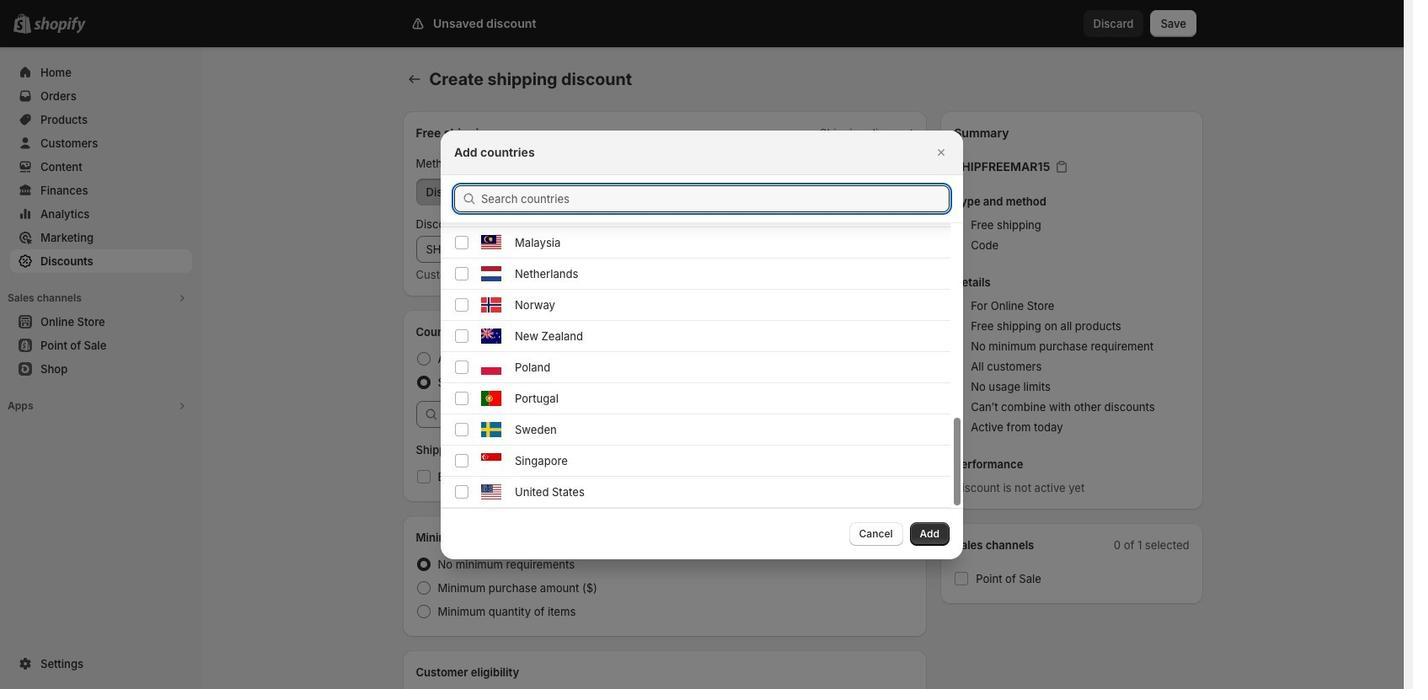 Task type: locate. For each thing, give the bounding box(es) containing it.
shopify image
[[34, 17, 86, 34]]

checkbox element
[[441, 196, 951, 227]]

dialog
[[0, 0, 1404, 559]]



Task type: vqa. For each thing, say whether or not it's contained in the screenshot.
Test Store icon
no



Task type: describe. For each thing, give the bounding box(es) containing it.
Search countries text field
[[481, 185, 950, 212]]



